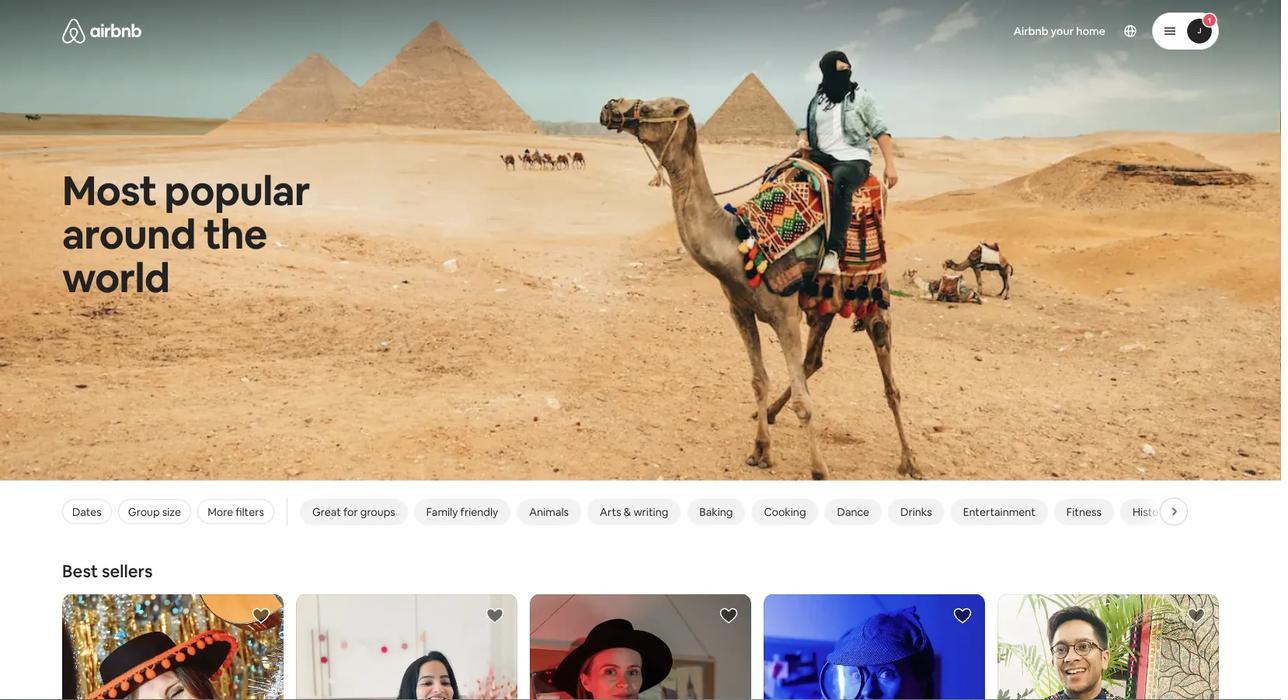 Task type: locate. For each thing, give the bounding box(es) containing it.
animals button
[[517, 498, 581, 525]]

arts & writing button
[[587, 498, 681, 525]]

friendly
[[460, 505, 498, 519]]

great for groups
[[312, 505, 395, 519]]

profile element
[[776, 0, 1219, 62]]

& right arts
[[624, 505, 631, 519]]

drinks
[[901, 505, 932, 519]]

arts & writing
[[600, 505, 668, 519]]

group size button
[[118, 499, 191, 524]]

more filters
[[208, 505, 264, 519]]

around
[[62, 208, 195, 260]]

history & culture element
[[1133, 505, 1216, 519]]

& inside arts & writing button
[[624, 505, 631, 519]]

drinks button
[[888, 498, 945, 525]]

& inside history & culture button
[[1171, 505, 1179, 519]]

0 horizontal spatial &
[[624, 505, 631, 519]]

dance
[[837, 505, 869, 519]]

fitness
[[1067, 505, 1102, 519]]

save this experience image
[[252, 606, 270, 625], [486, 606, 504, 625], [719, 606, 738, 625], [953, 606, 972, 625]]

fitness button
[[1054, 498, 1114, 525]]

entertainment button
[[951, 498, 1048, 525]]

your
[[1051, 24, 1074, 38]]

dates
[[72, 505, 102, 519]]

&
[[624, 505, 631, 519], [1171, 505, 1179, 519]]

& left culture
[[1171, 505, 1179, 519]]

world
[[62, 251, 169, 304]]

best
[[62, 560, 98, 582]]

1 horizontal spatial &
[[1171, 505, 1179, 519]]

arts & writing element
[[600, 505, 668, 519]]

most
[[62, 164, 157, 217]]

1 save this experience image from the left
[[252, 606, 270, 625]]

baking element
[[700, 505, 733, 519]]

dates button
[[62, 499, 112, 524]]

family friendly
[[426, 505, 498, 519]]

culture
[[1181, 505, 1216, 519]]

cooking
[[764, 505, 806, 519]]

history & culture
[[1133, 505, 1216, 519]]

popular
[[164, 164, 310, 217]]

family friendly element
[[426, 505, 498, 519]]

cooking element
[[764, 505, 806, 519]]

great for groups button
[[300, 498, 408, 525]]

family
[[426, 505, 458, 519]]

2 & from the left
[[1171, 505, 1179, 519]]

baking button
[[687, 498, 745, 525]]

great for groups element
[[312, 505, 395, 519]]

& for history
[[1171, 505, 1179, 519]]

fitness element
[[1067, 505, 1102, 519]]

animals
[[529, 505, 569, 519]]

filters
[[236, 505, 264, 519]]

entertainment
[[963, 505, 1036, 519]]

1 & from the left
[[624, 505, 631, 519]]

more
[[208, 505, 233, 519]]

entertainment element
[[963, 505, 1036, 519]]



Task type: vqa. For each thing, say whether or not it's contained in the screenshot.
rightmost AirCover
no



Task type: describe. For each thing, give the bounding box(es) containing it.
history & culture button
[[1120, 498, 1229, 525]]

for
[[343, 505, 358, 519]]

cooking button
[[752, 498, 819, 525]]

history
[[1133, 505, 1169, 519]]

dance button
[[825, 498, 882, 525]]

great
[[312, 505, 341, 519]]

group size
[[128, 505, 181, 519]]

3 save this experience image from the left
[[719, 606, 738, 625]]

group
[[128, 505, 160, 519]]

groups
[[360, 505, 395, 519]]

arts
[[600, 505, 621, 519]]

size
[[162, 505, 181, 519]]

animals element
[[529, 505, 569, 519]]

airbnb your home
[[1014, 24, 1106, 38]]

more filters button
[[197, 499, 274, 524]]

save this experience image
[[1187, 606, 1206, 625]]

airbnb your home link
[[1004, 15, 1115, 47]]

& for arts
[[624, 505, 631, 519]]

family friendly button
[[414, 498, 511, 525]]

sellers
[[102, 560, 153, 582]]

dance element
[[837, 505, 869, 519]]

home
[[1076, 24, 1106, 38]]

airbnb
[[1014, 24, 1049, 38]]

best sellers
[[62, 560, 153, 582]]

1
[[1208, 15, 1211, 25]]

baking
[[700, 505, 733, 519]]

4 save this experience image from the left
[[953, 606, 972, 625]]

1 button
[[1152, 12, 1219, 50]]

2 save this experience image from the left
[[486, 606, 504, 625]]

writing
[[634, 505, 668, 519]]

most popular around the world
[[62, 164, 310, 304]]

drinks element
[[901, 505, 932, 519]]

the
[[203, 208, 267, 260]]



